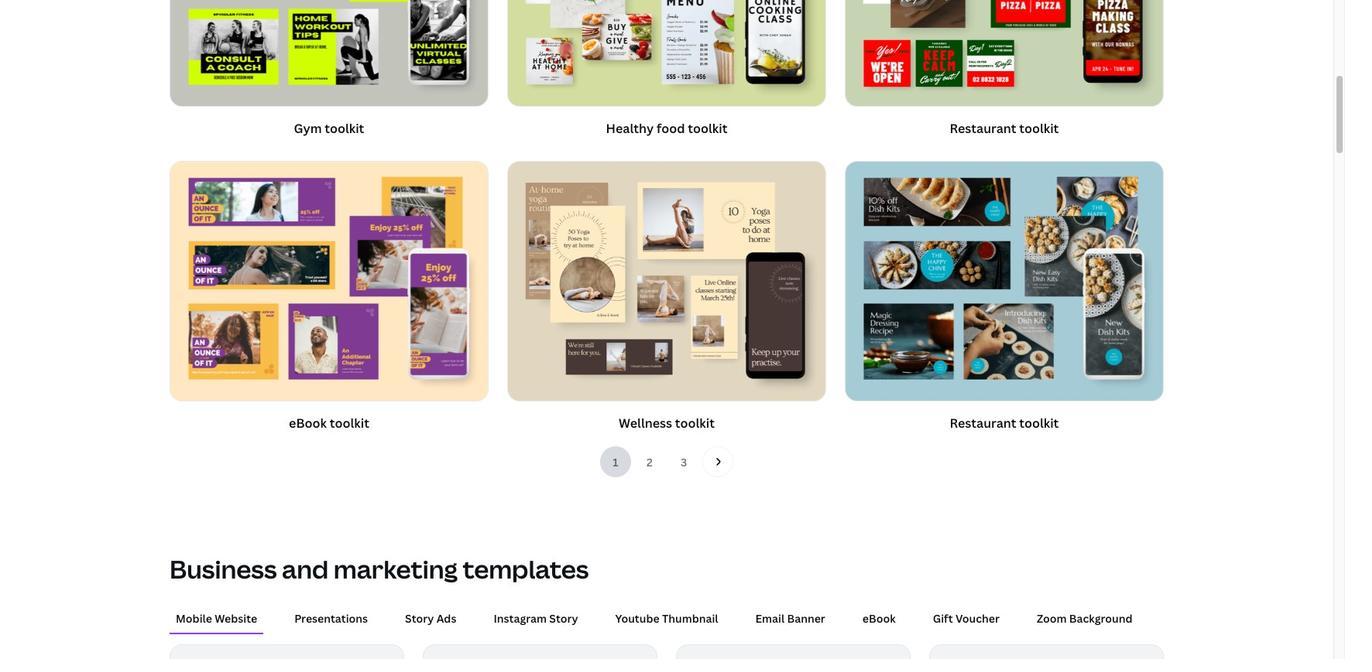 Task type: locate. For each thing, give the bounding box(es) containing it.
1 vertical spatial restaurant
[[950, 415, 1016, 432]]

mobile website button
[[170, 605, 263, 634]]

1 vertical spatial restaurant toolkit link
[[845, 161, 1164, 437]]

wellness toolkit link
[[507, 161, 826, 437]]

ebook inside ebook button
[[863, 612, 896, 627]]

ebook toolkit thumb 2x image
[[170, 162, 488, 401]]

1 restaurant toolkit link from the top
[[845, 0, 1164, 142]]

1
[[613, 455, 618, 470]]

ebook inside ebook toolkit link
[[289, 415, 327, 432]]

youtube thumbnail button
[[609, 605, 724, 634]]

story ads
[[405, 612, 456, 627]]

story left ads
[[405, 612, 434, 627]]

restaurant toolkit link
[[845, 0, 1164, 142], [845, 161, 1164, 437]]

ebook
[[289, 415, 327, 432], [863, 612, 896, 627]]

story ads button
[[399, 605, 463, 634]]

2 restaurant toolkit link from the top
[[845, 161, 1164, 437]]

1 restaurant from the top
[[950, 120, 1016, 137]]

ads
[[436, 612, 456, 627]]

story right instagram on the left of the page
[[549, 612, 578, 627]]

0 vertical spatial restaurant
[[950, 120, 1016, 137]]

1 vertical spatial ebook
[[863, 612, 896, 627]]

restaurant for 1st restaurant toolkit link from the bottom of the page
[[950, 415, 1016, 432]]

healthy
[[606, 120, 654, 137]]

gym toolkit link
[[170, 0, 489, 142]]

toolkit
[[325, 120, 364, 137], [688, 120, 727, 137], [1019, 120, 1059, 137], [330, 415, 369, 432], [675, 415, 715, 432], [1019, 415, 1059, 432]]

ebook toolkit
[[289, 415, 369, 432]]

0 vertical spatial ebook
[[289, 415, 327, 432]]

thumbnail
[[662, 612, 718, 627]]

0 vertical spatial restaurant toolkit
[[950, 120, 1059, 137]]

restaurant
[[950, 120, 1016, 137], [950, 415, 1016, 432]]

2 restaurant from the top
[[950, 415, 1016, 432]]

1 horizontal spatial ebook
[[863, 612, 896, 627]]

gym toolkit thumb 2x image
[[170, 0, 488, 106]]

food
[[657, 120, 685, 137]]

2 restaurant toolkit from the top
[[950, 415, 1059, 432]]

2 story from the left
[[549, 612, 578, 627]]

ebook button
[[856, 605, 902, 634]]

restaurant for 1st restaurant toolkit link from the top of the page
[[950, 120, 1016, 137]]

1 vertical spatial restaurant toolkit
[[950, 415, 1059, 432]]

wellness toolkit
[[619, 415, 715, 432]]

banner
[[787, 612, 825, 627]]

toolkit for gym toolkit link
[[325, 120, 364, 137]]

toolkit for ebook toolkit link
[[330, 415, 369, 432]]

2 button
[[634, 447, 665, 478]]

wellness toolkit thumb 2x image
[[508, 162, 825, 401]]

0 vertical spatial restaurant toolkit link
[[845, 0, 1164, 142]]

restaurant toolkit for restaruant toolkit thumb 2x image
[[950, 120, 1059, 137]]

ebook toolkit link
[[170, 161, 489, 437]]

toolkit for 1st restaurant toolkit link from the bottom of the page
[[1019, 415, 1059, 432]]

mobile website
[[176, 612, 257, 627]]

0 horizontal spatial ebook
[[289, 415, 327, 432]]

story
[[405, 612, 434, 627], [549, 612, 578, 627]]

1 restaurant toolkit from the top
[[950, 120, 1059, 137]]

voucher
[[955, 612, 1000, 627]]

youtube
[[615, 612, 660, 627]]

restaurant toolkit
[[950, 120, 1059, 137], [950, 415, 1059, 432]]

presentations
[[294, 612, 368, 627]]

website
[[215, 612, 257, 627]]

0 horizontal spatial story
[[405, 612, 434, 627]]

1 horizontal spatial story
[[549, 612, 578, 627]]



Task type: describe. For each thing, give the bounding box(es) containing it.
ebook for ebook
[[863, 612, 896, 627]]

and
[[282, 553, 328, 586]]

email banner
[[755, 612, 825, 627]]

templates
[[463, 553, 589, 586]]

zoom background button
[[1031, 605, 1139, 634]]

gift voucher
[[933, 612, 1000, 627]]

gym toolkit
[[294, 120, 364, 137]]

wellness
[[619, 415, 672, 432]]

instagram story
[[494, 612, 578, 627]]

gym
[[294, 120, 322, 137]]

healthy food toolkit link
[[507, 0, 826, 142]]

youtube thumbnail
[[615, 612, 718, 627]]

gift
[[933, 612, 953, 627]]

gift voucher button
[[927, 605, 1006, 634]]

ebook for ebook toolkit
[[289, 415, 327, 432]]

3 button
[[668, 447, 699, 478]]

instagram
[[494, 612, 547, 627]]

restaruant toolkit thumb 2 2x image
[[846, 162, 1163, 401]]

restaruant toolkit thumb 2x image
[[846, 0, 1163, 106]]

2
[[647, 455, 653, 470]]

toolkit for wellness toolkit link
[[675, 415, 715, 432]]

mobile
[[176, 612, 212, 627]]

presentations button
[[288, 605, 374, 634]]

toolkit for 1st restaurant toolkit link from the top of the page
[[1019, 120, 1059, 137]]

restaurant toolkit for restaruant toolkit thumb 2 2x image
[[950, 415, 1059, 432]]

instagram story button
[[487, 605, 584, 634]]

1 button
[[600, 447, 631, 478]]

zoom
[[1037, 612, 1067, 627]]

healthy food toolkit
[[606, 120, 727, 137]]

1 story from the left
[[405, 612, 434, 627]]

zoom background
[[1037, 612, 1133, 627]]

background
[[1069, 612, 1133, 627]]

business and marketing templates
[[170, 553, 589, 586]]

health food toolkit thumb 2x image
[[508, 0, 825, 106]]

email
[[755, 612, 785, 627]]

3
[[681, 455, 687, 470]]

marketing
[[334, 553, 458, 586]]

business
[[170, 553, 277, 586]]

email banner button
[[749, 605, 832, 634]]



Task type: vqa. For each thing, say whether or not it's contained in the screenshot.
The Restaurant Toolkit related to restaruant toolkit thumb 2 2x image
yes



